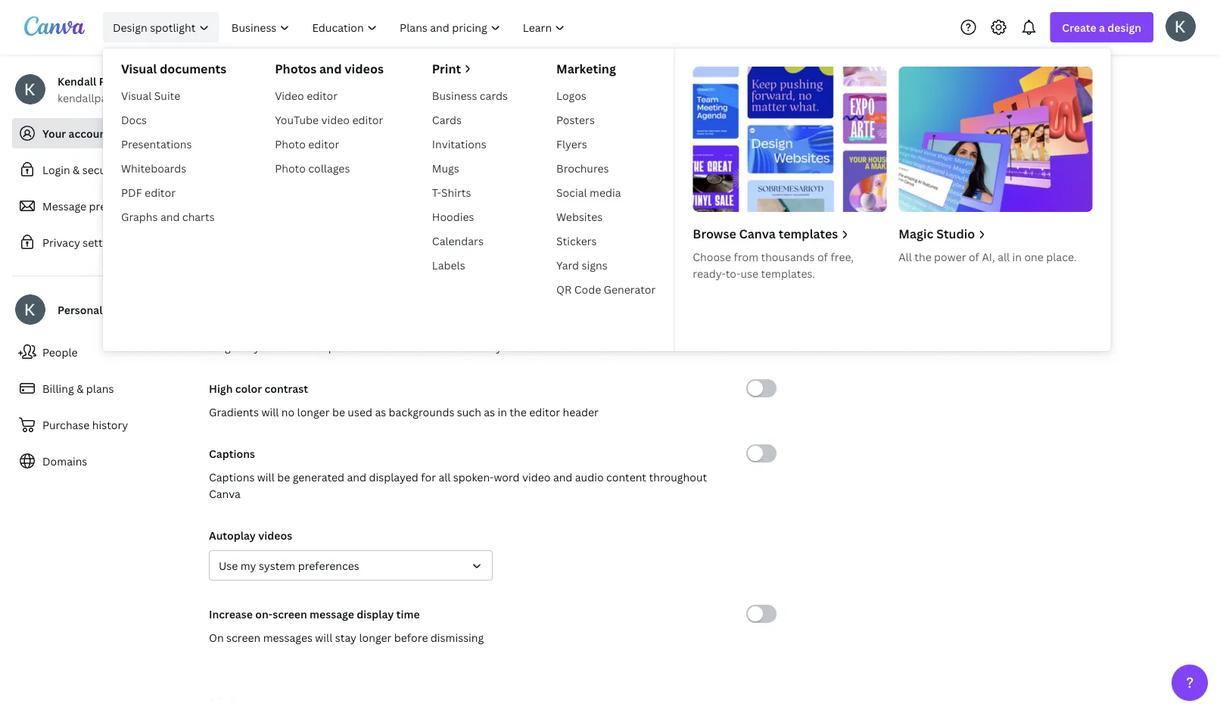 Task type: vqa. For each thing, say whether or not it's contained in the screenshot.
Flyers link
yes



Task type: describe. For each thing, give the bounding box(es) containing it.
create a design button
[[1050, 12, 1154, 42]]

all inside design spotlight menu
[[998, 249, 1010, 264]]

login
[[42, 162, 70, 177]]

& for billing
[[77, 381, 84, 396]]

captions for captions will be generated and displayed for all spoken-word video and audio content throughout canva
[[209, 470, 255, 484]]

captions will be generated and displayed for all spoken-word video and audio content throughout canva
[[209, 470, 707, 501]]

media
[[590, 185, 621, 199]]

free,
[[831, 249, 854, 264]]

social media
[[556, 185, 621, 199]]

displayed
[[369, 470, 419, 484]]

visual for visual documents
[[121, 61, 157, 77]]

privacy settings
[[42, 235, 123, 249]]

preferences.
[[664, 150, 728, 165]]

0 vertical spatial canva
[[324, 150, 356, 165]]

photos and videos
[[275, 61, 384, 77]]

videos inside design spotlight menu
[[345, 61, 384, 77]]

a inside dropdown button
[[1099, 20, 1105, 34]]

no
[[281, 405, 295, 419]]

visual for visual suite
[[121, 88, 152, 103]]

personal
[[58, 302, 103, 317]]

increase on-screen message display time
[[209, 607, 420, 621]]

stickers link
[[550, 229, 662, 253]]

opening
[[240, 694, 294, 712]]

0 horizontal spatial of
[[394, 340, 404, 354]]

use inside "choose from thousands of free, ready-to-use templates."
[[741, 266, 759, 281]]

parks for kendall parks kendallparks02@gmail.com
[[99, 74, 127, 88]]

suite
[[154, 88, 180, 103]]

domains link
[[12, 446, 197, 476]]

the inside design spotlight menu
[[915, 249, 932, 264]]

message
[[310, 607, 354, 621]]

time
[[396, 607, 420, 621]]

from
[[734, 249, 759, 264]]

choose how you'd like canva to appear. select a theme, or sync themes with your system preferences.
[[209, 150, 728, 165]]

create a design
[[1063, 20, 1142, 34]]

in inside design spotlight menu
[[1013, 249, 1022, 264]]

whiteboards
[[121, 161, 186, 175]]

like
[[305, 150, 322, 165]]

yard signs
[[556, 258, 608, 272]]

magic
[[899, 226, 934, 242]]

billing & plans link
[[12, 373, 197, 404]]

photo editor link
[[269, 132, 390, 156]]

print
[[432, 61, 461, 77]]

presentations
[[121, 137, 192, 151]]

such
[[457, 405, 481, 419]]

graphs and charts link
[[115, 204, 233, 229]]

0 horizontal spatial in
[[498, 405, 507, 419]]

websites link
[[550, 204, 662, 229]]

select
[[412, 150, 444, 165]]

templates
[[779, 226, 838, 242]]

backgrounds
[[389, 405, 455, 419]]

create
[[1063, 20, 1097, 34]]

content
[[606, 470, 647, 484]]

business cards
[[432, 88, 508, 103]]

thousands
[[761, 249, 815, 264]]

single key shortcuts require the use of the ⌥ modifier key
[[209, 340, 502, 354]]

message preferences
[[42, 199, 150, 213]]

theme,
[[455, 150, 491, 165]]

choose for choose how you'd like canva to appear. select a theme, or sync themes with your system preferences.
[[209, 150, 247, 165]]

social
[[556, 185, 587, 199]]

history
[[92, 418, 128, 432]]

message preferences link
[[12, 191, 197, 221]]

generator
[[604, 282, 656, 296]]

youtube video editor
[[275, 112, 383, 127]]

1 horizontal spatial system
[[625, 150, 661, 165]]

photo for photo collages
[[275, 161, 306, 175]]

your
[[42, 126, 66, 140]]

kendallparks02@gmail.com
[[58, 90, 198, 105]]

all the power of ai, all in one place.
[[899, 249, 1077, 264]]

plans
[[86, 381, 114, 396]]

to-
[[726, 266, 741, 281]]

1 key from the left
[[242, 340, 260, 354]]

editor for photo editor
[[308, 137, 339, 151]]

flyers link
[[550, 132, 662, 156]]

editor for pdf editor
[[145, 185, 176, 199]]

for
[[421, 470, 436, 484]]

2 vertical spatial will
[[315, 630, 333, 645]]

the left ⌥
[[407, 340, 424, 354]]

qr
[[556, 282, 572, 296]]

2 key from the left
[[485, 340, 502, 354]]

websites
[[556, 209, 603, 224]]

will for no
[[262, 405, 279, 419]]

video inside captions will be generated and displayed for all spoken-word video and audio content throughout canva
[[522, 470, 551, 484]]

privacy settings link
[[12, 227, 197, 257]]

photo editor
[[275, 137, 339, 151]]

billing
[[42, 381, 74, 396]]

login & security link
[[12, 154, 197, 185]]

editor for video editor
[[307, 88, 338, 103]]

ready-
[[693, 266, 726, 281]]

0 horizontal spatial videos
[[258, 528, 292, 542]]

youtube
[[275, 112, 319, 127]]

ai,
[[982, 249, 995, 264]]

studio
[[937, 226, 975, 242]]

shortcuts
[[262, 340, 312, 354]]

labels
[[432, 258, 465, 272]]

place.
[[1046, 249, 1077, 264]]

posters link
[[550, 108, 662, 132]]

display
[[357, 607, 394, 621]]

and left audio
[[553, 470, 573, 484]]

video editor link
[[269, 83, 390, 108]]

header
[[563, 405, 599, 419]]

yard
[[556, 258, 579, 272]]

system inside the use my system preferences button
[[259, 558, 295, 573]]

sync
[[507, 150, 531, 165]]

design
[[1108, 20, 1142, 34]]

of for magic studio
[[969, 249, 980, 264]]

1 vertical spatial longer
[[359, 630, 392, 645]]

preferences inside message preferences link
[[89, 199, 150, 213]]

your account
[[42, 126, 111, 140]]

hoodies
[[432, 209, 474, 224]]

canva inside captions will be generated and displayed for all spoken-word video and audio content throughout canva
[[209, 486, 241, 501]]

message
[[42, 199, 86, 213]]

qr code generator link
[[550, 277, 662, 301]]

choose from thousands of free, ready-to-use templates.
[[693, 249, 854, 281]]

0 horizontal spatial use
[[373, 340, 391, 354]]

photos
[[275, 61, 317, 77]]

canva inside design spotlight menu
[[739, 226, 776, 242]]



Task type: locate. For each thing, give the bounding box(es) containing it.
will
[[262, 405, 279, 419], [257, 470, 275, 484], [315, 630, 333, 645]]

pdf
[[121, 185, 142, 199]]

& right login
[[73, 162, 80, 177]]

kendall inside kendall parks kendallparks02@gmail.com
[[58, 74, 96, 88]]

0 vertical spatial video
[[321, 112, 350, 127]]

people
[[42, 345, 78, 359]]

0 vertical spatial use
[[741, 266, 759, 281]]

1 vertical spatial visual
[[121, 88, 152, 103]]

screen down the increase
[[226, 630, 261, 645]]

high color contrast
[[209, 381, 308, 396]]

videos up use my system preferences
[[258, 528, 292, 542]]

1 visual from the top
[[121, 61, 157, 77]]

key right single on the top left of the page
[[242, 340, 260, 354]]

and down pdf editor link at top left
[[160, 209, 180, 224]]

1 horizontal spatial use
[[741, 266, 759, 281]]

0 horizontal spatial choose
[[209, 150, 247, 165]]

0 horizontal spatial parks
[[99, 74, 127, 88]]

0 vertical spatial a
[[1099, 20, 1105, 34]]

require
[[314, 340, 351, 354]]

captions up autoplay on the left of the page
[[209, 470, 255, 484]]

captions
[[209, 446, 255, 461], [209, 470, 255, 484]]

design spotlight
[[113, 20, 196, 34]]

2 photo from the top
[[275, 161, 306, 175]]

0 vertical spatial be
[[332, 405, 345, 419]]

1 horizontal spatial video
[[522, 470, 551, 484]]

gradients
[[209, 405, 259, 419]]

design
[[113, 20, 147, 34]]

0 vertical spatial system
[[625, 150, 661, 165]]

parks up 'kendallparks02@gmail.com'
[[99, 74, 127, 88]]

0 vertical spatial all
[[998, 249, 1010, 264]]

autoplay videos
[[209, 528, 292, 542]]

0 vertical spatial &
[[73, 162, 80, 177]]

editor up to
[[352, 112, 383, 127]]

a
[[1099, 20, 1105, 34], [447, 150, 453, 165]]

0 horizontal spatial all
[[439, 470, 451, 484]]

kendall for kendall parks
[[276, 60, 314, 75]]

all right for
[[439, 470, 451, 484]]

2 as from the left
[[484, 405, 495, 419]]

in right such
[[498, 405, 507, 419]]

signs
[[582, 258, 608, 272]]

editor inside photo editor link
[[308, 137, 339, 151]]

on-
[[255, 607, 273, 621]]

1 vertical spatial screen
[[226, 630, 261, 645]]

docs link
[[115, 108, 233, 132]]

longer
[[297, 405, 330, 419], [359, 630, 392, 645]]

0 vertical spatial preferences
[[89, 199, 150, 213]]

collages
[[308, 161, 350, 175]]

a right select at top left
[[447, 150, 453, 165]]

you'd
[[274, 150, 302, 165]]

kendall up video
[[276, 60, 314, 75]]

0 horizontal spatial longer
[[297, 405, 330, 419]]

1 horizontal spatial kendall
[[276, 60, 314, 75]]

1 horizontal spatial be
[[332, 405, 345, 419]]

video
[[275, 88, 304, 103]]

choose up ready-
[[693, 249, 731, 264]]

1 vertical spatial a
[[447, 150, 453, 165]]

a left 'design'
[[1099, 20, 1105, 34]]

of left the free,
[[818, 249, 828, 264]]

0 vertical spatial longer
[[297, 405, 330, 419]]

increase
[[209, 607, 253, 621]]

1 vertical spatial photo
[[275, 161, 306, 175]]

be left generated
[[277, 470, 290, 484]]

how
[[250, 150, 271, 165]]

use down the 'from'
[[741, 266, 759, 281]]

video right word
[[522, 470, 551, 484]]

choose for choose from thousands of free, ready-to-use templates.
[[693, 249, 731, 264]]

calendars
[[432, 234, 484, 248]]

with
[[574, 150, 596, 165]]

system right 'my'
[[259, 558, 295, 573]]

kendall parks
[[276, 60, 345, 75]]

editor down youtube video editor
[[308, 137, 339, 151]]

be
[[332, 405, 345, 419], [277, 470, 290, 484]]

be inside captions will be generated and displayed for all spoken-word video and audio content throughout canva
[[277, 470, 290, 484]]

kendall parks image
[[1166, 11, 1196, 41]]

2 horizontal spatial canva
[[739, 226, 776, 242]]

0 horizontal spatial be
[[277, 470, 290, 484]]

1 as from the left
[[375, 405, 386, 419]]

captions for captions
[[209, 446, 255, 461]]

0 vertical spatial screen
[[273, 607, 307, 621]]

hoodies link
[[426, 204, 514, 229]]

in
[[1013, 249, 1022, 264], [498, 405, 507, 419]]

canva left to
[[324, 150, 356, 165]]

1 horizontal spatial videos
[[345, 61, 384, 77]]

canva up the 'from'
[[739, 226, 776, 242]]

flyers
[[556, 137, 587, 151]]

people link
[[12, 337, 197, 367]]

before
[[394, 630, 428, 645]]

system right your
[[625, 150, 661, 165]]

1 vertical spatial preferences
[[298, 558, 359, 573]]

1 horizontal spatial of
[[818, 249, 828, 264]]

0 vertical spatial photo
[[275, 137, 306, 151]]

longer down display
[[359, 630, 392, 645]]

editor inside 'video editor' link
[[307, 88, 338, 103]]

use left ⌥
[[373, 340, 391, 354]]

youtube video editor link
[[269, 108, 390, 132]]

visual suite
[[121, 88, 180, 103]]

visual up docs
[[121, 88, 152, 103]]

spoken-
[[453, 470, 494, 484]]

cards link
[[426, 108, 514, 132]]

documents
[[160, 61, 226, 77]]

screen up messages
[[273, 607, 307, 621]]

1 horizontal spatial parks
[[317, 60, 345, 75]]

the
[[915, 249, 932, 264], [354, 340, 371, 354], [407, 340, 424, 354], [510, 405, 527, 419]]

will inside captions will be generated and displayed for all spoken-word video and audio content throughout canva
[[257, 470, 275, 484]]

2 vertical spatial canva
[[209, 486, 241, 501]]

all inside captions will be generated and displayed for all spoken-word video and audio content throughout canva
[[439, 470, 451, 484]]

design spotlight menu
[[103, 48, 1111, 351]]

be left used
[[332, 405, 345, 419]]

settings
[[83, 235, 123, 249]]

0 vertical spatial choose
[[209, 150, 247, 165]]

all right ai,
[[998, 249, 1010, 264]]

visual suite link
[[115, 83, 233, 108]]

kendall for kendall parks kendallparks02@gmail.com
[[58, 74, 96, 88]]

login & security
[[42, 162, 124, 177]]

1 vertical spatial system
[[259, 558, 295, 573]]

1 vertical spatial canva
[[739, 226, 776, 242]]

& inside login & security link
[[73, 162, 80, 177]]

preferences
[[89, 199, 150, 213], [298, 558, 359, 573]]

1 horizontal spatial preferences
[[298, 558, 359, 573]]

& for login
[[73, 162, 80, 177]]

1 horizontal spatial screen
[[273, 607, 307, 621]]

graphs and charts
[[121, 209, 215, 224]]

the right require
[[354, 340, 371, 354]]

of left ai,
[[969, 249, 980, 264]]

as right such
[[484, 405, 495, 419]]

choose inside "choose from thousands of free, ready-to-use templates."
[[693, 249, 731, 264]]

presentations link
[[115, 132, 233, 156]]

graphs
[[121, 209, 158, 224]]

choose
[[209, 150, 247, 165], [693, 249, 731, 264]]

of for browse canva templates
[[818, 249, 828, 264]]

0 vertical spatial will
[[262, 405, 279, 419]]

photo down the youtube
[[275, 137, 306, 151]]

2 visual from the top
[[121, 88, 152, 103]]

1 horizontal spatial choose
[[693, 249, 731, 264]]

key right modifier
[[485, 340, 502, 354]]

1 horizontal spatial a
[[1099, 20, 1105, 34]]

1 vertical spatial will
[[257, 470, 275, 484]]

in left "one"
[[1013, 249, 1022, 264]]

Use my system preferences button
[[209, 550, 493, 581]]

will left generated
[[257, 470, 275, 484]]

t-shirts link
[[426, 180, 514, 204]]

editor down whiteboards
[[145, 185, 176, 199]]

will left stay
[[315, 630, 333, 645]]

yard signs link
[[550, 253, 662, 277]]

1 vertical spatial videos
[[258, 528, 292, 542]]

1 vertical spatial video
[[522, 470, 551, 484]]

brochures link
[[550, 156, 662, 180]]

0 horizontal spatial preferences
[[89, 199, 150, 213]]

screen
[[273, 607, 307, 621], [226, 630, 261, 645]]

preferences inside the use my system preferences button
[[298, 558, 359, 573]]

appear.
[[372, 150, 410, 165]]

system
[[625, 150, 661, 165], [259, 558, 295, 573]]

will for be
[[257, 470, 275, 484]]

video inside youtube video editor link
[[321, 112, 350, 127]]

parks
[[317, 60, 345, 75], [99, 74, 127, 88]]

1 horizontal spatial longer
[[359, 630, 392, 645]]

the right such
[[510, 405, 527, 419]]

1 vertical spatial all
[[439, 470, 451, 484]]

privacy
[[42, 235, 80, 249]]

throughout
[[649, 470, 707, 484]]

editor inside youtube video editor link
[[352, 112, 383, 127]]

& inside billing & plans link
[[77, 381, 84, 396]]

1 horizontal spatial canva
[[324, 150, 356, 165]]

kendall up "your account"
[[58, 74, 96, 88]]

and left "displayed"
[[347, 470, 366, 484]]

choose left how
[[209, 150, 247, 165]]

marketing
[[556, 61, 616, 77]]

visual up visual suite
[[121, 61, 157, 77]]

&
[[73, 162, 80, 177], [77, 381, 84, 396]]

videos
[[345, 61, 384, 77], [258, 528, 292, 542]]

social media link
[[550, 180, 662, 204]]

1 vertical spatial choose
[[693, 249, 731, 264]]

videos up 'video editor' link
[[345, 61, 384, 77]]

t-
[[432, 185, 441, 199]]

0 horizontal spatial video
[[321, 112, 350, 127]]

1 photo from the top
[[275, 137, 306, 151]]

photo down photo editor
[[275, 161, 306, 175]]

0 horizontal spatial system
[[259, 558, 295, 573]]

as right used
[[375, 405, 386, 419]]

purchase history link
[[12, 410, 197, 440]]

None button
[[212, 175, 333, 263], [345, 175, 466, 263], [478, 175, 600, 263], [212, 175, 333, 263], [345, 175, 466, 263], [478, 175, 600, 263]]

1 horizontal spatial as
[[484, 405, 495, 419]]

0 vertical spatial visual
[[121, 61, 157, 77]]

and up 'video editor' link
[[320, 61, 342, 77]]

visual documents
[[121, 61, 226, 77]]

video editor
[[275, 88, 338, 103]]

longer right no
[[297, 405, 330, 419]]

0 vertical spatial in
[[1013, 249, 1022, 264]]

1 vertical spatial in
[[498, 405, 507, 419]]

logos
[[556, 88, 587, 103]]

templates.
[[761, 266, 815, 281]]

canva up autoplay on the left of the page
[[209, 486, 241, 501]]

2 horizontal spatial of
[[969, 249, 980, 264]]

editor left header
[[529, 405, 560, 419]]

pdf editor
[[121, 185, 176, 199]]

1 horizontal spatial key
[[485, 340, 502, 354]]

parks inside kendall parks kendallparks02@gmail.com
[[99, 74, 127, 88]]

1 horizontal spatial all
[[998, 249, 1010, 264]]

1 horizontal spatial in
[[1013, 249, 1022, 264]]

purchase history
[[42, 418, 128, 432]]

0 horizontal spatial as
[[375, 405, 386, 419]]

0 horizontal spatial screen
[[226, 630, 261, 645]]

of inside "choose from thousands of free, ready-to-use templates."
[[818, 249, 828, 264]]

0 horizontal spatial canva
[[209, 486, 241, 501]]

editor up youtube video editor
[[307, 88, 338, 103]]

captions inside captions will be generated and displayed for all spoken-word video and audio content throughout canva
[[209, 470, 255, 484]]

1 vertical spatial &
[[77, 381, 84, 396]]

1 vertical spatial be
[[277, 470, 290, 484]]

code
[[574, 282, 601, 296]]

1 vertical spatial use
[[373, 340, 391, 354]]

calendars link
[[426, 229, 514, 253]]

parks for kendall parks
[[317, 60, 345, 75]]

of left ⌥
[[394, 340, 404, 354]]

0 vertical spatial videos
[[345, 61, 384, 77]]

editor inside pdf editor link
[[145, 185, 176, 199]]

2 captions from the top
[[209, 470, 255, 484]]

1 vertical spatial captions
[[209, 470, 255, 484]]

0 vertical spatial captions
[[209, 446, 255, 461]]

parks up 'video editor' link
[[317, 60, 345, 75]]

the right all
[[915, 249, 932, 264]]

themes
[[533, 150, 571, 165]]

one
[[1025, 249, 1044, 264]]

invitations link
[[426, 132, 514, 156]]

browse canva templates
[[693, 226, 838, 242]]

0 horizontal spatial kendall
[[58, 74, 96, 88]]

will left no
[[262, 405, 279, 419]]

top level navigation element
[[100, 12, 1111, 351]]

video up photo editor link
[[321, 112, 350, 127]]

editor
[[307, 88, 338, 103], [352, 112, 383, 127], [308, 137, 339, 151], [145, 185, 176, 199], [529, 405, 560, 419]]

video
[[321, 112, 350, 127], [522, 470, 551, 484]]

0 horizontal spatial key
[[242, 340, 260, 354]]

all
[[899, 249, 912, 264]]

captions down gradients
[[209, 446, 255, 461]]

0 horizontal spatial a
[[447, 150, 453, 165]]

browse
[[693, 226, 736, 242]]

& left plans
[[77, 381, 84, 396]]

1 captions from the top
[[209, 446, 255, 461]]

photo for photo editor
[[275, 137, 306, 151]]



